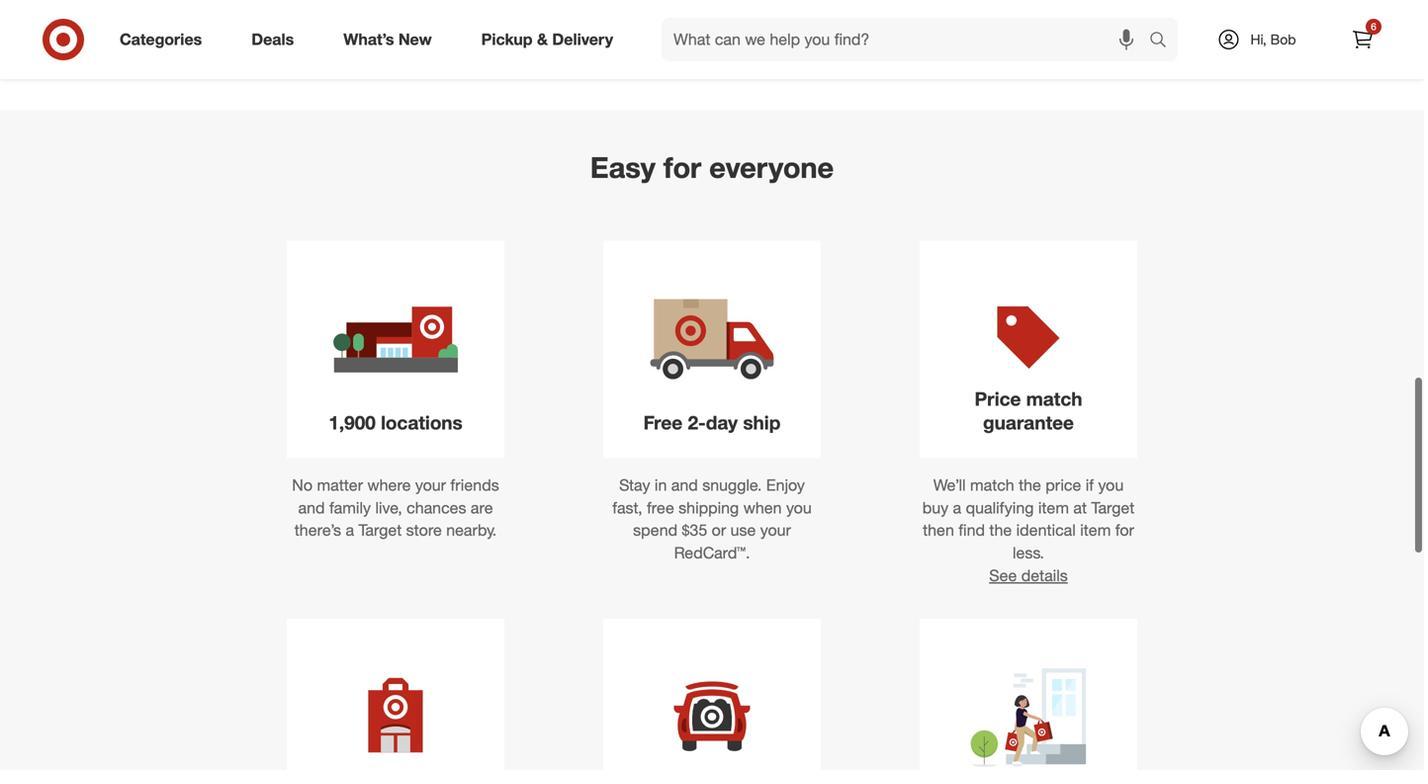 Task type: describe. For each thing, give the bounding box(es) containing it.
identical
[[1017, 521, 1076, 540]]

fast,
[[613, 499, 643, 518]]

day
[[706, 411, 738, 434]]

find
[[959, 521, 985, 540]]

see
[[990, 566, 1017, 586]]

details
[[1022, 566, 1068, 586]]

a inside no matter where your friends and family live, chances are there's a target store nearby.
[[346, 521, 354, 540]]

and inside stay in and snuggle. enjoy fast, free shipping when you spend $35 or use your redcard™.
[[672, 476, 698, 495]]

target inside we'll match the price if you buy a qualifying item at target then find the identical item for less. see details
[[1092, 499, 1135, 518]]

1 horizontal spatial the
[[1019, 476, 1042, 495]]

6 link
[[1342, 18, 1385, 61]]

$35
[[682, 521, 708, 540]]

what's new
[[344, 30, 432, 49]]

guarantee
[[983, 411, 1074, 434]]

where
[[368, 476, 411, 495]]

family
[[329, 499, 371, 518]]

1 vertical spatial the
[[990, 521, 1012, 540]]

ship
[[743, 411, 781, 434]]

0 vertical spatial for
[[664, 150, 702, 185]]

your inside stay in and snuggle. enjoy fast, free shipping when you spend $35 or use your redcard™.
[[761, 521, 791, 540]]

you inside we'll match the price if you buy a qualifying item at target then find the identical item for less. see details
[[1099, 476, 1124, 495]]

we'll
[[934, 476, 966, 495]]

enjoy
[[767, 476, 805, 495]]

pickup & delivery
[[481, 30, 613, 49]]

delivery
[[552, 30, 613, 49]]

locations
[[381, 411, 463, 434]]

new
[[399, 30, 432, 49]]

What can we help you find? suggestions appear below search field
[[662, 18, 1155, 61]]

for inside we'll match the price if you buy a qualifying item at target then find the identical item for less. see details
[[1116, 521, 1135, 540]]

6
[[1372, 20, 1377, 33]]

your inside no matter where your friends and family live, chances are there's a target store nearby.
[[415, 476, 446, 495]]

use
[[731, 521, 756, 540]]

no matter where your friends and family live, chances are there's a target store nearby.
[[292, 476, 499, 540]]

you inside stay in and snuggle. enjoy fast, free shipping when you spend $35 or use your redcard™.
[[787, 499, 812, 518]]

categories link
[[103, 18, 227, 61]]

live,
[[375, 499, 402, 518]]

chances
[[407, 499, 466, 518]]

free
[[647, 499, 675, 518]]

and inside no matter where your friends and family live, chances are there's a target store nearby.
[[298, 499, 325, 518]]

qualifying
[[966, 499, 1034, 518]]

are
[[471, 499, 493, 518]]

stay in and snuggle. enjoy fast, free shipping when you spend $35 or use your redcard™.
[[613, 476, 812, 563]]

hi, bob
[[1251, 31, 1297, 48]]

what's new link
[[327, 18, 457, 61]]

deals
[[252, 30, 294, 49]]

search
[[1141, 32, 1188, 51]]

then
[[923, 521, 955, 540]]

less.
[[1013, 544, 1045, 563]]

store
[[406, 521, 442, 540]]

match for guarantee
[[1027, 388, 1083, 411]]

nearby.
[[446, 521, 497, 540]]

target inside no matter where your friends and family live, chances are there's a target store nearby.
[[359, 521, 402, 540]]

what's
[[344, 30, 394, 49]]

spend
[[633, 521, 678, 540]]

if
[[1086, 476, 1094, 495]]



Task type: locate. For each thing, give the bounding box(es) containing it.
easy for everyone
[[590, 150, 834, 185]]

a
[[953, 499, 962, 518], [346, 521, 354, 540]]

0 horizontal spatial match
[[971, 476, 1015, 495]]

categories
[[120, 30, 202, 49]]

match up guarantee
[[1027, 388, 1083, 411]]

0 vertical spatial a
[[953, 499, 962, 518]]

0 vertical spatial match
[[1027, 388, 1083, 411]]

price match guarantee
[[975, 388, 1083, 434]]

bob
[[1271, 31, 1297, 48]]

item down at
[[1081, 521, 1111, 540]]

0 vertical spatial the
[[1019, 476, 1042, 495]]

price
[[975, 388, 1021, 411]]

2-
[[688, 411, 706, 434]]

item
[[1039, 499, 1069, 518], [1081, 521, 1111, 540]]

match
[[1027, 388, 1083, 411], [971, 476, 1015, 495]]

0 vertical spatial item
[[1039, 499, 1069, 518]]

your
[[415, 476, 446, 495], [761, 521, 791, 540]]

1 horizontal spatial you
[[1099, 476, 1124, 495]]

stay
[[619, 476, 650, 495]]

the
[[1019, 476, 1042, 495], [990, 521, 1012, 540]]

or
[[712, 521, 726, 540]]

0 horizontal spatial you
[[787, 499, 812, 518]]

see details link
[[990, 566, 1068, 586]]

your down when
[[761, 521, 791, 540]]

0 vertical spatial and
[[672, 476, 698, 495]]

friends
[[451, 476, 499, 495]]

1,900
[[329, 411, 376, 434]]

1 vertical spatial your
[[761, 521, 791, 540]]

snuggle.
[[703, 476, 762, 495]]

price
[[1046, 476, 1082, 495]]

deals link
[[235, 18, 319, 61]]

0 horizontal spatial target
[[359, 521, 402, 540]]

item up identical
[[1039, 499, 1069, 518]]

0 vertical spatial you
[[1099, 476, 1124, 495]]

you down enjoy
[[787, 499, 812, 518]]

0 horizontal spatial the
[[990, 521, 1012, 540]]

and up there's
[[298, 499, 325, 518]]

free 2-day ship
[[644, 411, 781, 434]]

and
[[672, 476, 698, 495], [298, 499, 325, 518]]

matter
[[317, 476, 363, 495]]

1 horizontal spatial your
[[761, 521, 791, 540]]

1 vertical spatial for
[[1116, 521, 1135, 540]]

you
[[1099, 476, 1124, 495], [787, 499, 812, 518]]

match inside we'll match the price if you buy a qualifying item at target then find the identical item for less. see details
[[971, 476, 1015, 495]]

pickup & delivery link
[[465, 18, 638, 61]]

target
[[1092, 499, 1135, 518], [359, 521, 402, 540]]

match for the
[[971, 476, 1015, 495]]

redcard™.
[[674, 544, 750, 563]]

1,900 locations
[[329, 411, 463, 434]]

at
[[1074, 499, 1087, 518]]

in
[[655, 476, 667, 495]]

1 vertical spatial a
[[346, 521, 354, 540]]

1 vertical spatial you
[[787, 499, 812, 518]]

0 horizontal spatial and
[[298, 499, 325, 518]]

1 horizontal spatial for
[[1116, 521, 1135, 540]]

a inside we'll match the price if you buy a qualifying item at target then find the identical item for less. see details
[[953, 499, 962, 518]]

1 horizontal spatial target
[[1092, 499, 1135, 518]]

0 vertical spatial target
[[1092, 499, 1135, 518]]

for right easy
[[664, 150, 702, 185]]

1 horizontal spatial a
[[953, 499, 962, 518]]

0 horizontal spatial for
[[664, 150, 702, 185]]

shipping
[[679, 499, 739, 518]]

the down qualifying
[[990, 521, 1012, 540]]

0 vertical spatial your
[[415, 476, 446, 495]]

for
[[664, 150, 702, 185], [1116, 521, 1135, 540]]

there's
[[295, 521, 341, 540]]

and right in at the left
[[672, 476, 698, 495]]

0 horizontal spatial item
[[1039, 499, 1069, 518]]

1 vertical spatial and
[[298, 499, 325, 518]]

1 horizontal spatial and
[[672, 476, 698, 495]]

a down family
[[346, 521, 354, 540]]

target down live,
[[359, 521, 402, 540]]

you right 'if'
[[1099, 476, 1124, 495]]

a right buy
[[953, 499, 962, 518]]

for right identical
[[1116, 521, 1135, 540]]

1 horizontal spatial item
[[1081, 521, 1111, 540]]

1 horizontal spatial match
[[1027, 388, 1083, 411]]

free
[[644, 411, 683, 434]]

search button
[[1141, 18, 1188, 65]]

&
[[537, 30, 548, 49]]

0 horizontal spatial your
[[415, 476, 446, 495]]

everyone
[[710, 150, 834, 185]]

when
[[744, 499, 782, 518]]

0 horizontal spatial a
[[346, 521, 354, 540]]

easy
[[590, 150, 656, 185]]

match inside the 'price match guarantee'
[[1027, 388, 1083, 411]]

we'll match the price if you buy a qualifying item at target then find the identical item for less. see details
[[923, 476, 1135, 586]]

hi,
[[1251, 31, 1267, 48]]

1 vertical spatial match
[[971, 476, 1015, 495]]

pickup
[[481, 30, 533, 49]]

no
[[292, 476, 313, 495]]

1 vertical spatial item
[[1081, 521, 1111, 540]]

1 vertical spatial target
[[359, 521, 402, 540]]

match up qualifying
[[971, 476, 1015, 495]]

the left price
[[1019, 476, 1042, 495]]

buy
[[923, 499, 949, 518]]

target down 'if'
[[1092, 499, 1135, 518]]

your up the chances on the left bottom of the page
[[415, 476, 446, 495]]



Task type: vqa. For each thing, say whether or not it's contained in the screenshot.
first Fetch from the bottom
no



